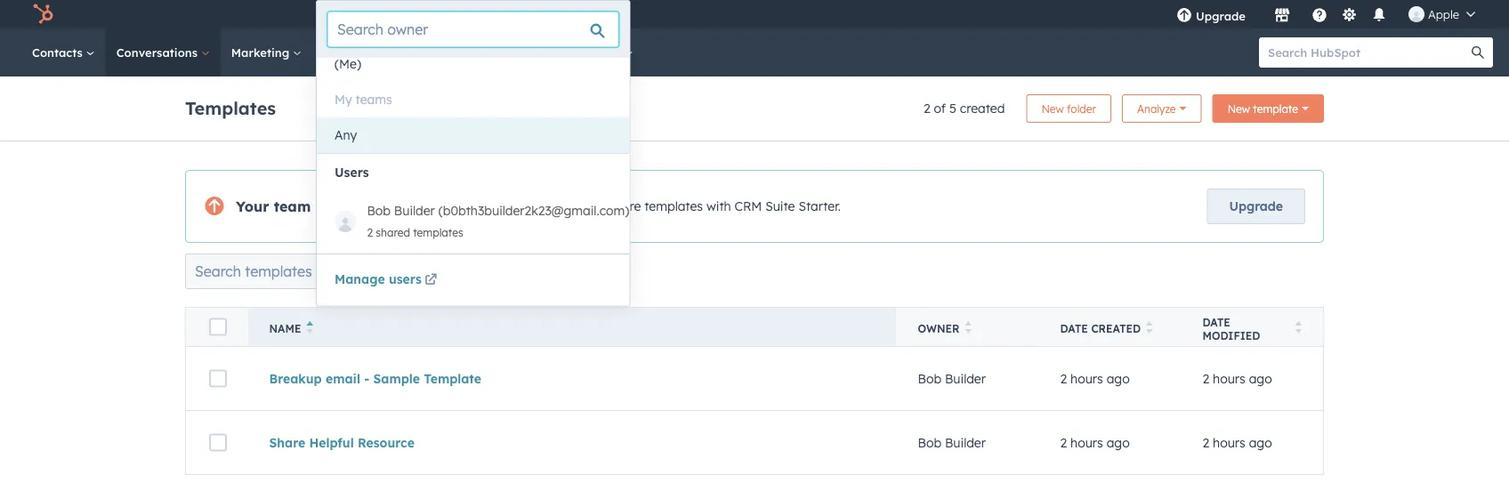 Task type: vqa. For each thing, say whether or not it's contained in the screenshot.
amount
no



Task type: locate. For each thing, give the bounding box(es) containing it.
5 inside templates banner
[[950, 101, 957, 116]]

created inside button
[[1092, 322, 1141, 336]]

0 vertical spatial bob
[[367, 203, 391, 218]]

0 horizontal spatial date
[[1060, 322, 1088, 336]]

templates banner
[[185, 89, 1324, 123]]

upgrade
[[1196, 8, 1246, 23], [1230, 198, 1283, 214]]

name
[[269, 322, 301, 336]]

created inside templates banner
[[960, 101, 1005, 116]]

breakup email - sample template
[[269, 371, 481, 386]]

users
[[389, 271, 422, 287]]

2 horizontal spatial press to sort. image
[[1295, 321, 1302, 334]]

list box
[[317, 46, 630, 254]]

1 new from the left
[[1042, 102, 1064, 115]]

date
[[1203, 316, 1231, 329], [1060, 322, 1088, 336]]

hours
[[1071, 371, 1103, 386], [1213, 371, 1246, 386], [1071, 435, 1103, 451], [1213, 435, 1246, 451]]

new
[[1042, 102, 1064, 115], [1228, 102, 1250, 115]]

date inside date created button
[[1060, 322, 1088, 336]]

2 vertical spatial created
[[1092, 322, 1141, 336]]

unlock
[[567, 199, 607, 214]]

2
[[924, 101, 931, 116], [405, 198, 413, 215], [367, 226, 373, 239], [1060, 371, 1067, 386], [1203, 371, 1210, 386], [1060, 435, 1067, 451], [1203, 435, 1210, 451]]

press to sort. element right date created
[[1146, 321, 1153, 336]]

1 bob builder from the top
[[918, 371, 986, 386]]

1 vertical spatial builder
[[945, 371, 986, 386]]

1 horizontal spatial date
[[1203, 316, 1231, 329]]

apple button
[[1398, 0, 1486, 28]]

press to sort. element right date modified
[[1295, 321, 1302, 336]]

press to sort. element inside date created button
[[1146, 321, 1153, 336]]

1 vertical spatial upgrade
[[1230, 198, 1283, 214]]

settings image
[[1342, 8, 1358, 24]]

owner
[[918, 322, 960, 336]]

0 horizontal spatial 5
[[465, 198, 473, 215]]

2 bob builder from the top
[[918, 435, 986, 451]]

2 of 5 created
[[924, 101, 1005, 116]]

resource
[[358, 435, 415, 451]]

0 horizontal spatial templates
[[413, 226, 463, 239]]

ago
[[1107, 371, 1130, 386], [1249, 371, 1272, 386], [1107, 435, 1130, 451], [1249, 435, 1272, 451]]

builder for -
[[945, 371, 986, 386]]

templates.
[[478, 198, 553, 215]]

upgrade link
[[1207, 189, 1306, 224]]

new folder button
[[1027, 94, 1112, 123]]

0 horizontal spatial new
[[1042, 102, 1064, 115]]

bob builder
[[918, 371, 986, 386], [918, 435, 986, 451]]

press to sort. image right the owner
[[965, 321, 972, 334]]

2 press to sort. image from the left
[[1146, 321, 1153, 334]]

menu item
[[1258, 0, 1262, 28]]

0 vertical spatial created
[[960, 101, 1005, 116]]

conversations
[[116, 45, 201, 60]]

Search owner search field
[[328, 12, 619, 47]]

1 vertical spatial of
[[446, 198, 460, 215]]

2 horizontal spatial press to sort. element
[[1295, 321, 1302, 336]]

bob for -
[[918, 371, 942, 386]]

0 vertical spatial upgrade
[[1196, 8, 1246, 23]]

sales link
[[312, 28, 376, 77]]

-
[[364, 371, 370, 386]]

new inside popup button
[[1228, 102, 1250, 115]]

0 vertical spatial of
[[934, 101, 946, 116]]

press to sort. element inside owner button
[[965, 321, 972, 336]]

template
[[424, 371, 481, 386]]

templates
[[185, 97, 276, 119]]

search image
[[1472, 46, 1485, 59]]

1 horizontal spatial templates
[[645, 199, 703, 214]]

teams
[[356, 92, 392, 107]]

menu
[[1164, 0, 1488, 28]]

list box containing (me)
[[317, 46, 630, 254]]

1 horizontal spatial 5
[[950, 101, 957, 116]]

press to sort. element
[[965, 321, 972, 336], [1146, 321, 1153, 336], [1295, 321, 1302, 336]]

0 horizontal spatial of
[[446, 198, 460, 215]]

out
[[417, 198, 441, 215]]

1 vertical spatial 5
[[465, 198, 473, 215]]

new folder
[[1042, 102, 1096, 115]]

builder
[[394, 203, 435, 218], [945, 371, 986, 386], [945, 435, 986, 451]]

date for date created
[[1060, 322, 1088, 336]]

press to sort. image right date created
[[1146, 321, 1153, 334]]

manage users
[[335, 271, 422, 287]]

1 vertical spatial created
[[345, 198, 400, 215]]

1 horizontal spatial press to sort. image
[[1146, 321, 1153, 334]]

5
[[950, 101, 957, 116], [465, 198, 473, 215]]

1 horizontal spatial press to sort. element
[[1146, 321, 1153, 336]]

bob builder (b0bth3builder2k23@gmail.com) 2 shared templates
[[367, 203, 630, 239]]

1 horizontal spatial created
[[960, 101, 1005, 116]]

created for has
[[345, 198, 400, 215]]

manage users link
[[335, 270, 440, 291]]

press to sort. image
[[965, 321, 972, 334], [1146, 321, 1153, 334], [1295, 321, 1302, 334]]

2 vertical spatial builder
[[945, 435, 986, 451]]

0 horizontal spatial created
[[345, 198, 400, 215]]

press to sort. element for date created
[[1146, 321, 1153, 336]]

3 press to sort. image from the left
[[1295, 321, 1302, 334]]

analyze button
[[1122, 94, 1202, 123]]

0 horizontal spatial press to sort. element
[[965, 321, 972, 336]]

help image
[[1312, 8, 1328, 24]]

date modified button
[[1182, 308, 1324, 347]]

press to sort. image for date modified
[[1295, 321, 1302, 334]]

press to sort. image inside owner button
[[965, 321, 972, 334]]

new left folder
[[1042, 102, 1064, 115]]

hubspot image
[[32, 4, 53, 25]]

upgrade inside menu
[[1196, 8, 1246, 23]]

sales
[[323, 45, 357, 60]]

users button
[[317, 158, 630, 187]]

2 inside the bob builder (b0bth3builder2k23@gmail.com) 2 shared templates
[[367, 226, 373, 239]]

users
[[335, 165, 369, 180]]

press to sort. image inside date created button
[[1146, 321, 1153, 334]]

1 press to sort. element from the left
[[965, 321, 972, 336]]

1 vertical spatial bob
[[918, 371, 942, 386]]

template
[[1253, 102, 1299, 115]]

templates down out
[[413, 226, 463, 239]]

of
[[934, 101, 946, 116], [446, 198, 460, 215]]

(me)
[[335, 56, 361, 72]]

2 new from the left
[[1228, 102, 1250, 115]]

(me) button
[[317, 46, 630, 82]]

press to sort. image inside date modified "button"
[[1295, 321, 1302, 334]]

press to sort. element inside date modified "button"
[[1295, 321, 1302, 336]]

2 hours ago
[[1060, 371, 1130, 386], [1203, 371, 1272, 386], [1060, 435, 1130, 451], [1203, 435, 1272, 451]]

0 vertical spatial 5
[[950, 101, 957, 116]]

created for 5
[[960, 101, 1005, 116]]

date created
[[1060, 322, 1141, 336]]

0 vertical spatial templates
[[645, 199, 703, 214]]

owner button
[[897, 308, 1039, 347]]

any
[[335, 127, 357, 143]]

press to sort. element for owner
[[965, 321, 972, 336]]

0 vertical spatial bob builder
[[918, 371, 986, 386]]

link opens in a new window image
[[425, 275, 437, 287]]

menu containing apple
[[1164, 0, 1488, 28]]

builder inside the bob builder (b0bth3builder2k23@gmail.com) 2 shared templates
[[394, 203, 435, 218]]

2 horizontal spatial created
[[1092, 322, 1141, 336]]

email
[[326, 371, 360, 386]]

press to sort. element right the owner
[[965, 321, 972, 336]]

templates left with
[[645, 199, 703, 214]]

link opens in a new window image
[[425, 270, 437, 291]]

bob
[[367, 203, 391, 218], [918, 371, 942, 386], [918, 435, 942, 451]]

date inside date modified
[[1203, 316, 1231, 329]]

share helpful resource
[[269, 435, 415, 451]]

created
[[960, 101, 1005, 116], [345, 198, 400, 215], [1092, 322, 1141, 336]]

1 press to sort. image from the left
[[965, 321, 972, 334]]

0 vertical spatial builder
[[394, 203, 435, 218]]

1 horizontal spatial of
[[934, 101, 946, 116]]

2 vertical spatial bob
[[918, 435, 942, 451]]

marketplaces image
[[1274, 8, 1291, 24]]

1 vertical spatial templates
[[413, 226, 463, 239]]

new inside button
[[1042, 102, 1064, 115]]

1 vertical spatial bob builder
[[918, 435, 986, 451]]

3 press to sort. element from the left
[[1295, 321, 1302, 336]]

unlock more templates with crm suite starter.
[[567, 199, 841, 214]]

templates
[[645, 199, 703, 214], [413, 226, 463, 239]]

1 horizontal spatial new
[[1228, 102, 1250, 115]]

bob builder for share helpful resource
[[918, 435, 986, 451]]

2 press to sort. element from the left
[[1146, 321, 1153, 336]]

folder
[[1067, 102, 1096, 115]]

press to sort. image right date modified
[[1295, 321, 1302, 334]]

more
[[611, 199, 641, 214]]

date for date modified
[[1203, 316, 1231, 329]]

analyze
[[1137, 102, 1176, 115]]

with
[[707, 199, 731, 214]]

0 horizontal spatial press to sort. image
[[965, 321, 972, 334]]

new template button
[[1213, 94, 1324, 123]]

new left template
[[1228, 102, 1250, 115]]



Task type: describe. For each thing, give the bounding box(es) containing it.
Search HubSpot search field
[[1259, 37, 1477, 68]]

my teams button
[[317, 82, 630, 117]]

press to sort. image for owner
[[965, 321, 972, 334]]

ascending sort. press to sort descending. image
[[307, 321, 313, 334]]

new for new template
[[1228, 102, 1250, 115]]

team
[[274, 198, 311, 215]]

date created button
[[1039, 308, 1182, 347]]

search button
[[1463, 37, 1493, 68]]

breakup
[[269, 371, 322, 386]]

your
[[236, 198, 269, 215]]

date modified
[[1203, 316, 1261, 342]]

press to sort. element for date modified
[[1295, 321, 1302, 336]]

press to sort. image for date created
[[1146, 321, 1153, 334]]

templates inside the bob builder (b0bth3builder2k23@gmail.com) 2 shared templates
[[413, 226, 463, 239]]

reporting link
[[553, 28, 644, 77]]

sample
[[373, 371, 420, 386]]

(b0bth3builder2k23@gmail.com)
[[439, 203, 630, 218]]

apple
[[1428, 7, 1460, 21]]

reporting
[[564, 45, 624, 60]]

your team has created 2 out of 5 templates.
[[236, 198, 553, 215]]

manage
[[335, 271, 385, 287]]

ascending sort. press to sort descending. element
[[307, 321, 313, 336]]

builder for resource
[[945, 435, 986, 451]]

bob for resource
[[918, 435, 942, 451]]

notifications image
[[1372, 8, 1388, 24]]

conversations link
[[106, 28, 221, 77]]

shared
[[376, 226, 410, 239]]

contacts
[[32, 45, 86, 60]]

my teams
[[335, 92, 392, 107]]

upgrade image
[[1177, 8, 1193, 24]]

hubspot link
[[21, 4, 67, 25]]

marketplaces button
[[1264, 0, 1301, 28]]

any button
[[317, 117, 630, 153]]

2 inside templates banner
[[924, 101, 931, 116]]

of inside templates banner
[[934, 101, 946, 116]]

my
[[335, 92, 352, 107]]

helpful
[[309, 435, 354, 451]]

name button
[[248, 308, 897, 347]]

new template
[[1228, 102, 1299, 115]]

breakup email - sample template link
[[269, 371, 481, 386]]

bob inside the bob builder (b0bth3builder2k23@gmail.com) 2 shared templates
[[367, 203, 391, 218]]

bob builder (b0bth3builder2k23@gmail.com) option
[[335, 190, 630, 254]]

has
[[315, 198, 341, 215]]

new for new folder
[[1042, 102, 1064, 115]]

starter.
[[799, 199, 841, 214]]

share
[[269, 435, 305, 451]]

modified
[[1203, 329, 1261, 342]]

marketing
[[231, 45, 293, 60]]

Search search field
[[185, 254, 395, 289]]

help button
[[1305, 0, 1335, 28]]

bob builder image
[[1409, 6, 1425, 22]]

contacts link
[[21, 28, 106, 77]]

owner:
[[406, 263, 447, 279]]

bob builder for breakup email - sample template
[[918, 371, 986, 386]]

crm
[[735, 199, 762, 214]]

settings link
[[1339, 5, 1361, 24]]

share helpful resource link
[[269, 435, 415, 451]]

notifications button
[[1364, 0, 1395, 28]]

suite
[[766, 199, 795, 214]]

marketing link
[[221, 28, 312, 77]]



